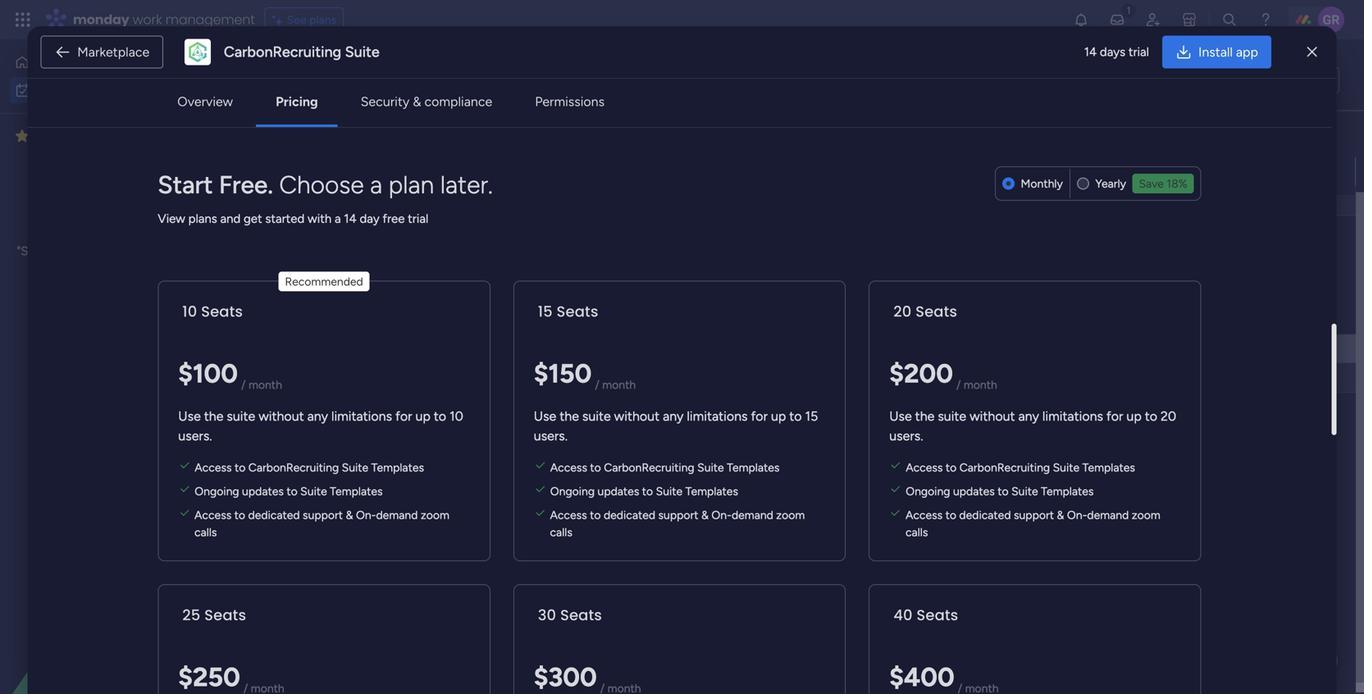Task type: vqa. For each thing, say whether or not it's contained in the screenshot.
first v2 status IMAGE
no



Task type: locate. For each thing, give the bounding box(es) containing it.
use down $150 at the left of page
[[534, 409, 556, 424]]

30 seats
[[538, 605, 602, 626]]

add up started
[[277, 194, 299, 208]]

1 for from the left
[[395, 409, 412, 424]]

limitations inside use the suite without any limitations for up to 15 users.
[[687, 409, 748, 424]]

1 month from the left
[[249, 378, 282, 392]]

14 left days
[[1084, 45, 1097, 59]]

0 horizontal spatial suite
[[227, 409, 255, 424]]

1 vertical spatial add
[[277, 372, 299, 386]]

1 horizontal spatial 10
[[450, 409, 463, 424]]

$400
[[889, 662, 955, 693]]

pricing
[[276, 94, 318, 110]]

1 horizontal spatial for
[[751, 409, 768, 424]]

month
[[249, 378, 282, 392], [602, 378, 636, 392], [964, 378, 997, 392]]

0 horizontal spatial support
[[303, 508, 343, 522]]

plans left the and
[[188, 211, 217, 226]]

1 support from the left
[[303, 508, 343, 522]]

suite inside use the suite without any limitations for up to 10 users.
[[227, 409, 255, 424]]

2 horizontal spatial users.
[[889, 428, 923, 444]]

1 the from the left
[[204, 409, 224, 424]]

up for $100
[[416, 409, 431, 424]]

up for $150
[[771, 409, 786, 424]]

1 horizontal spatial zoom
[[776, 508, 805, 522]]

/ inside $100 / month
[[241, 378, 246, 392]]

2 limitations from the left
[[687, 409, 748, 424]]

v2 star 2 image
[[16, 126, 29, 146]]

access to carbonrecruiting suite templates
[[195, 461, 424, 475], [550, 461, 780, 475], [906, 461, 1135, 475]]

14 days trial
[[1084, 45, 1149, 59]]

0 horizontal spatial users.
[[178, 428, 212, 444]]

3 ongoing from the left
[[906, 485, 950, 499]]

20
[[894, 301, 912, 322], [1161, 409, 1177, 424]]

$150
[[534, 358, 592, 389]]

2 zoom from the left
[[776, 508, 805, 522]]

0 right "date" on the left of page
[[401, 549, 409, 563]]

next
[[276, 427, 308, 448]]

1 access to dedicated support & on-demand zoom calls from the left
[[194, 508, 449, 540]]

1 horizontal spatial without
[[614, 409, 660, 424]]

0 inside without a date / 0 items
[[401, 549, 409, 563]]

save 18%
[[1139, 177, 1188, 191]]

3 ongoing updates to suite templates from the left
[[906, 485, 1094, 499]]

without inside use the suite without any limitations for up to 15 users.
[[614, 409, 660, 424]]

1 horizontal spatial the
[[560, 409, 579, 424]]

+ add item up use the suite without any limitations for up to 10 users.
[[267, 372, 324, 386]]

1 horizontal spatial up
[[771, 409, 786, 424]]

any inside use the suite without any limitations for up to 20 users.
[[1019, 409, 1039, 424]]

1 horizontal spatial ongoing
[[550, 485, 595, 499]]

/ for overdue
[[343, 131, 351, 152]]

/ inside $150 / month
[[595, 378, 600, 392]]

add
[[277, 194, 299, 208], [277, 372, 299, 386]]

0 horizontal spatial access to dedicated support & on-demand zoom calls
[[194, 508, 449, 540]]

to inside use the suite without any limitations for up to 15 users.
[[789, 409, 802, 424]]

see plans button
[[265, 7, 344, 32]]

any for $150
[[663, 409, 684, 424]]

carbonrecruiting down use the suite without any limitations for up to 20 users.
[[960, 461, 1050, 475]]

invite members image
[[1145, 11, 1162, 28]]

1 use from the left
[[178, 409, 201, 424]]

use the suite without any limitations for up to 20 users.
[[889, 409, 1177, 444]]

2 add from the top
[[277, 372, 299, 386]]

management
[[165, 10, 255, 29]]

0 vertical spatial items
[[338, 490, 366, 504]]

2 horizontal spatial ongoing updates to suite templates
[[906, 485, 1094, 499]]

0 horizontal spatial up
[[416, 409, 431, 424]]

templates
[[371, 461, 424, 475], [727, 461, 780, 475], [1083, 461, 1135, 475], [330, 485, 383, 499], [686, 485, 738, 499], [1041, 485, 1094, 499]]

suite down $100 / month
[[227, 409, 255, 424]]

25 seats
[[182, 605, 246, 626]]

the for $100
[[204, 409, 224, 424]]

items right "date" on the left of page
[[412, 549, 440, 563]]

/ inside $200 / month
[[957, 378, 961, 392]]

/ right $100
[[241, 378, 246, 392]]

1 vertical spatial a
[[335, 211, 341, 226]]

the for $200
[[915, 409, 935, 424]]

1 horizontal spatial month
[[602, 378, 636, 392]]

on-
[[356, 508, 376, 522], [712, 508, 732, 522], [1067, 508, 1087, 522]]

a
[[370, 170, 382, 200], [335, 211, 341, 226], [338, 545, 348, 566]]

1 horizontal spatial ongoing updates to suite templates
[[550, 485, 738, 499]]

0 horizontal spatial 0
[[328, 490, 335, 504]]

users. down $100
[[178, 428, 212, 444]]

1 horizontal spatial plans
[[309, 13, 336, 27]]

14 left day
[[344, 211, 357, 226]]

free
[[383, 211, 405, 226]]

1 zoom from the left
[[421, 508, 449, 522]]

1 vertical spatial 10
[[450, 409, 463, 424]]

without for $150
[[614, 409, 660, 424]]

access to dedicated support & on-demand zoom calls for $100
[[194, 508, 449, 540]]

users. inside use the suite without any limitations for up to 20 users.
[[889, 428, 923, 444]]

& for $150
[[701, 508, 709, 522]]

0 horizontal spatial without
[[259, 409, 304, 424]]

10
[[182, 301, 197, 322], [450, 409, 463, 424]]

0 vertical spatial +
[[267, 194, 275, 208]]

to do list
[[1286, 73, 1332, 87]]

users. for $150
[[534, 428, 568, 444]]

do
[[1301, 73, 1315, 87]]

without up next
[[259, 409, 304, 424]]

2 up from the left
[[771, 409, 786, 424]]

on- for $200
[[1067, 508, 1087, 522]]

2 the from the left
[[560, 409, 579, 424]]

later
[[135, 263, 159, 277]]

ongoing updates to suite templates for $200
[[906, 485, 1094, 499]]

1 vertical spatial +
[[267, 372, 275, 386]]

seats right 40
[[917, 605, 959, 626]]

0 horizontal spatial calls
[[194, 526, 217, 540]]

1 horizontal spatial 14
[[1084, 45, 1097, 59]]

on- for $100
[[356, 508, 376, 522]]

month for $200
[[964, 378, 997, 392]]

1 vertical spatial plans
[[188, 211, 217, 226]]

/ right overdue
[[343, 131, 351, 152]]

task
[[266, 165, 288, 179]]

2 horizontal spatial limitations
[[1043, 409, 1103, 424]]

1 vertical spatial + add item
[[267, 372, 324, 386]]

0 horizontal spatial the
[[204, 409, 224, 424]]

2 + from the top
[[267, 372, 275, 386]]

/ right "date" on the left of page
[[390, 545, 398, 566]]

limitations inside use the suite without any limitations for up to 20 users.
[[1043, 409, 1103, 424]]

0 horizontal spatial items
[[338, 490, 366, 504]]

1 access to carbonrecruiting suite templates from the left
[[195, 461, 424, 475]]

suite inside use the suite without any limitations for up to 15 users.
[[582, 409, 611, 424]]

the inside use the suite without any limitations for up to 10 users.
[[204, 409, 224, 424]]

2 vertical spatial a
[[338, 545, 348, 566]]

for
[[395, 409, 412, 424], [751, 409, 768, 424], [1107, 409, 1123, 424]]

seats right 30
[[560, 605, 602, 626]]

for for $200
[[1107, 409, 1123, 424]]

day
[[360, 211, 380, 226]]

month right $100
[[249, 378, 282, 392]]

0 vertical spatial 0
[[328, 490, 335, 504]]

seats for $400
[[917, 605, 959, 626]]

0 horizontal spatial month
[[249, 378, 282, 392]]

updates for $200
[[953, 485, 995, 499]]

items inside later / 0 items
[[338, 490, 366, 504]]

up
[[416, 409, 431, 424], [771, 409, 786, 424], [1127, 409, 1142, 424]]

/ for today
[[326, 249, 333, 270]]

3 limitations from the left
[[1043, 409, 1103, 424]]

3 updates from the left
[[953, 485, 995, 499]]

1 calls from the left
[[194, 526, 217, 540]]

home option
[[10, 49, 199, 75]]

to
[[434, 409, 446, 424], [789, 409, 802, 424], [1145, 409, 1158, 424], [235, 461, 246, 475], [590, 461, 601, 475], [946, 461, 957, 475], [287, 485, 298, 499], [642, 485, 653, 499], [998, 485, 1009, 499], [234, 508, 245, 522], [590, 508, 601, 522], [946, 508, 957, 522]]

carbonrecruiting down use the suite without any limitations for up to 15 users.
[[604, 461, 695, 475]]

0 vertical spatial 20
[[894, 301, 912, 322]]

list
[[1317, 73, 1332, 87]]

trial right days
[[1129, 45, 1149, 59]]

0 horizontal spatial use
[[178, 409, 201, 424]]

support for $200
[[1014, 508, 1054, 522]]

0 vertical spatial item
[[301, 194, 324, 208]]

0 horizontal spatial 20
[[894, 301, 912, 322]]

carbonrecruiting up my work
[[224, 43, 341, 61]]

trial right free
[[408, 211, 428, 226]]

10 inside use the suite without any limitations for up to 10 users.
[[450, 409, 463, 424]]

month right $200 at right
[[964, 378, 997, 392]]

help image
[[1258, 11, 1274, 28]]

use inside use the suite without any limitations for up to 20 users.
[[889, 409, 912, 424]]

2 horizontal spatial on-
[[1067, 508, 1087, 522]]

15 seats
[[538, 301, 599, 322]]

plan
[[389, 170, 434, 200]]

month inside $100 / month
[[249, 378, 282, 392]]

3 access to dedicated support & on-demand zoom calls from the left
[[906, 508, 1161, 540]]

2 horizontal spatial for
[[1107, 409, 1123, 424]]

without
[[276, 545, 334, 566]]

2 item from the top
[[301, 372, 324, 386]]

1 horizontal spatial 20
[[1161, 409, 1177, 424]]

+ up started
[[267, 194, 275, 208]]

2 suite from the left
[[582, 409, 611, 424]]

3 dedicated from the left
[[959, 508, 1011, 522]]

2 ongoing from the left
[[550, 485, 595, 499]]

0 vertical spatial add
[[277, 194, 299, 208]]

for for $150
[[751, 409, 768, 424]]

the
[[204, 409, 224, 424], [560, 409, 579, 424], [915, 409, 935, 424]]

item up with
[[301, 194, 324, 208]]

month inside $200 / month
[[964, 378, 997, 392]]

2 dedicated from the left
[[604, 508, 656, 522]]

1 demand from the left
[[376, 508, 418, 522]]

1 updates from the left
[[242, 485, 284, 499]]

the down $100
[[204, 409, 224, 424]]

2 updates from the left
[[598, 485, 639, 499]]

trial
[[1129, 45, 1149, 59], [408, 211, 428, 226]]

1 vertical spatial item
[[301, 372, 324, 386]]

zoom for $200
[[1132, 508, 1161, 522]]

0 horizontal spatial trial
[[408, 211, 428, 226]]

3 access to carbonrecruiting suite templates from the left
[[906, 461, 1135, 475]]

users. inside use the suite without any limitations for up to 15 users.
[[534, 428, 568, 444]]

/ right $200 at right
[[957, 378, 961, 392]]

project
[[833, 344, 870, 358]]

0 right later
[[328, 490, 335, 504]]

3 month from the left
[[964, 378, 997, 392]]

18%
[[1167, 177, 1188, 191]]

users. down $150 at the left of page
[[534, 428, 568, 444]]

1 vertical spatial 14
[[344, 211, 357, 226]]

2 horizontal spatial demand
[[1087, 508, 1129, 522]]

1 horizontal spatial demand
[[732, 508, 774, 522]]

1 horizontal spatial access to dedicated support & on-demand zoom calls
[[550, 508, 805, 540]]

1 on- from the left
[[356, 508, 376, 522]]

users. for $200
[[889, 428, 923, 444]]

3 up from the left
[[1127, 409, 1142, 424]]

a up day
[[370, 170, 382, 200]]

access
[[195, 461, 232, 475], [550, 461, 587, 475], [906, 461, 943, 475], [194, 508, 232, 522], [550, 508, 587, 522], [906, 508, 943, 522]]

None search field
[[311, 130, 460, 156]]

management
[[873, 344, 940, 358]]

add up use the suite without any limitations for up to 10 users.
[[277, 372, 299, 386]]

use down $200 at right
[[889, 409, 912, 424]]

3 on- from the left
[[1067, 508, 1087, 522]]

users. inside use the suite without any limitations for up to 10 users.
[[178, 428, 212, 444]]

2 use from the left
[[534, 409, 556, 424]]

1 horizontal spatial support
[[658, 508, 699, 522]]

0 horizontal spatial for
[[395, 409, 412, 424]]

ongoing updates to suite templates down use the suite without any limitations for up to 15 users.
[[550, 485, 738, 499]]

marketplace button
[[40, 36, 163, 69]]

1 horizontal spatial suite
[[582, 409, 611, 424]]

suite down $150 / month
[[582, 409, 611, 424]]

2 ongoing updates to suite templates from the left
[[550, 485, 738, 499]]

1 horizontal spatial calls
[[550, 526, 573, 540]]

1 horizontal spatial access to carbonrecruiting suite templates
[[550, 461, 780, 475]]

0 horizontal spatial on-
[[356, 508, 376, 522]]

seats right 25
[[204, 605, 246, 626]]

1 horizontal spatial dedicated
[[604, 508, 656, 522]]

v2 overdue deadline image
[[1097, 164, 1110, 180]]

2 horizontal spatial suite
[[938, 409, 967, 424]]

0 vertical spatial 10
[[182, 301, 197, 322]]

plans inside button
[[309, 13, 336, 27]]

1 vertical spatial 20
[[1161, 409, 1177, 424]]

1 horizontal spatial use
[[534, 409, 556, 424]]

use inside use the suite without any limitations for up to 15 users.
[[534, 409, 556, 424]]

up inside use the suite without any limitations for up to 20 users.
[[1127, 409, 1142, 424]]

any
[[50, 244, 70, 259], [307, 409, 328, 424], [663, 409, 684, 424], [1019, 409, 1039, 424]]

0 horizontal spatial ongoing updates to suite templates
[[195, 485, 383, 499]]

0 vertical spatial 14
[[1084, 45, 1097, 59]]

plans for view
[[188, 211, 217, 226]]

any inside use the suite without any limitations for up to 10 users.
[[307, 409, 328, 424]]

plans
[[309, 13, 336, 27], [188, 211, 217, 226]]

a right with
[[335, 211, 341, 226]]

1 without from the left
[[259, 409, 304, 424]]

support
[[303, 508, 343, 522], [658, 508, 699, 522], [1014, 508, 1054, 522]]

without inside use the suite without any limitations for up to 20 users.
[[970, 409, 1015, 424]]

& for $100
[[346, 508, 353, 522]]

limitations inside use the suite without any limitations for up to 10 users.
[[331, 409, 392, 424]]

2 for from the left
[[751, 409, 768, 424]]

3 demand from the left
[[1087, 508, 1129, 522]]

3 zoom from the left
[[1132, 508, 1161, 522]]

plans for see
[[309, 13, 336, 27]]

greg robinson image
[[1318, 7, 1345, 33]]

2 horizontal spatial month
[[964, 378, 997, 392]]

month right $150 at the left of page
[[602, 378, 636, 392]]

0 horizontal spatial zoom
[[421, 508, 449, 522]]

carbonrecruiting suite
[[224, 43, 380, 61]]

2 support from the left
[[658, 508, 699, 522]]

30
[[538, 605, 556, 626]]

access to carbonrecruiting suite templates down use the suite without any limitations for up to 15 users.
[[550, 461, 780, 475]]

1 horizontal spatial users.
[[534, 428, 568, 444]]

3 calls from the left
[[906, 526, 928, 540]]

1 ongoing from the left
[[195, 485, 239, 499]]

1 horizontal spatial on-
[[712, 508, 732, 522]]

2 horizontal spatial dedicated
[[959, 508, 1011, 522]]

20 inside use the suite without any limitations for up to 20 users.
[[1161, 409, 1177, 424]]

limitations for $100
[[331, 409, 392, 424]]

3 suite from the left
[[938, 409, 967, 424]]

limitations
[[331, 409, 392, 424], [687, 409, 748, 424], [1043, 409, 1103, 424]]

the for $150
[[560, 409, 579, 424]]

carbonrecruiting for $100
[[248, 461, 339, 475]]

seats up $150 / month
[[557, 301, 599, 322]]

/ right $150 at the left of page
[[595, 378, 600, 392]]

1 users. from the left
[[178, 428, 212, 444]]

1 vertical spatial 0
[[401, 549, 409, 563]]

2 horizontal spatial zoom
[[1132, 508, 1161, 522]]

item
[[301, 194, 324, 208], [301, 372, 324, 386]]

1 vertical spatial trial
[[408, 211, 428, 226]]

/ right later
[[316, 486, 324, 507]]

week
[[312, 427, 351, 448]]

users. down $200 at right
[[889, 428, 923, 444]]

month inside $150 / month
[[602, 378, 636, 392]]

2 access to carbonrecruiting suite templates from the left
[[550, 461, 780, 475]]

plans right 'see'
[[309, 13, 336, 27]]

0 vertical spatial 15
[[538, 301, 553, 322]]

2 horizontal spatial ongoing
[[906, 485, 950, 499]]

3 the from the left
[[915, 409, 935, 424]]

search everything image
[[1222, 11, 1238, 28]]

ongoing updates to suite templates down next
[[195, 485, 383, 499]]

1 suite from the left
[[227, 409, 255, 424]]

2 users. from the left
[[534, 428, 568, 444]]

to inside use the suite without any limitations for up to 20 users.
[[1145, 409, 1158, 424]]

+ right $100
[[267, 372, 275, 386]]

2 demand from the left
[[732, 508, 774, 522]]

0 horizontal spatial access to carbonrecruiting suite templates
[[195, 461, 424, 475]]

without down $200 / month
[[970, 409, 1015, 424]]

for inside use the suite without any limitations for up to 15 users.
[[751, 409, 768, 424]]

access to carbonrecruiting suite templates up later / 0 items
[[195, 461, 424, 475]]

the inside use the suite without any limitations for up to 20 users.
[[915, 409, 935, 424]]

1 add from the top
[[277, 194, 299, 208]]

carbonrecruiting for $150
[[604, 461, 695, 475]]

any inside use the suite without any limitations for up to 15 users.
[[663, 409, 684, 424]]

2 horizontal spatial updates
[[953, 485, 995, 499]]

15
[[538, 301, 553, 322], [805, 409, 818, 424]]

without inside use the suite without any limitations for up to 10 users.
[[259, 409, 304, 424]]

1 horizontal spatial updates
[[598, 485, 639, 499]]

ongoing
[[195, 485, 239, 499], [550, 485, 595, 499], [906, 485, 950, 499]]

2 horizontal spatial access to carbonrecruiting suite templates
[[906, 461, 1135, 475]]

to inside use the suite without any limitations for up to 10 users.
[[434, 409, 446, 424]]

2 horizontal spatial calls
[[906, 526, 928, 540]]

access to dedicated support & on-demand zoom calls
[[194, 508, 449, 540], [550, 508, 805, 540], [906, 508, 1161, 540]]

use for $150
[[534, 409, 556, 424]]

seats for $250
[[204, 605, 246, 626]]

2 calls from the left
[[550, 526, 573, 540]]

1 up from the left
[[416, 409, 431, 424]]

demand for $150
[[732, 508, 774, 522]]

carbonrecruiting
[[224, 43, 341, 61], [248, 461, 339, 475], [604, 461, 695, 475], [960, 461, 1050, 475]]

access to carbonrecruiting suite templates down use the suite without any limitations for up to 20 users.
[[906, 461, 1135, 475]]

2 horizontal spatial without
[[970, 409, 1015, 424]]

2 without from the left
[[614, 409, 660, 424]]

up inside use the suite without any limitations for up to 10 users.
[[416, 409, 431, 424]]

1 horizontal spatial items
[[412, 549, 440, 563]]

2 horizontal spatial access to dedicated support & on-demand zoom calls
[[906, 508, 1161, 540]]

any for $200
[[1019, 409, 1039, 424]]

items right later
[[338, 490, 366, 504]]

dedicated for $200
[[959, 508, 1011, 522]]

0 horizontal spatial updates
[[242, 485, 284, 499]]

0 vertical spatial plans
[[309, 13, 336, 27]]

25
[[182, 605, 201, 626]]

0 horizontal spatial limitations
[[331, 409, 392, 424]]

0 horizontal spatial ongoing
[[195, 485, 239, 499]]

seats up the project management link
[[916, 301, 958, 322]]

seats up $100
[[201, 301, 243, 322]]

3 support from the left
[[1014, 508, 1054, 522]]

2 on- from the left
[[712, 508, 732, 522]]

1 vertical spatial items
[[412, 549, 440, 563]]

+ add item up view plans and get started with a 14 day free trial
[[267, 194, 324, 208]]

ongoing updates to suite templates
[[195, 485, 383, 499], [550, 485, 738, 499], [906, 485, 1094, 499]]

calls
[[194, 526, 217, 540], [550, 526, 573, 540], [906, 526, 928, 540]]

3 users. from the left
[[889, 428, 923, 444]]

0 vertical spatial a
[[370, 170, 382, 200]]

0 horizontal spatial demand
[[376, 508, 418, 522]]

/ up recommended
[[326, 249, 333, 270]]

$300
[[534, 662, 597, 693]]

the inside use the suite without any limitations for up to 15 users.
[[560, 409, 579, 424]]

1 dedicated from the left
[[248, 508, 300, 522]]

item up use the suite without any limitations for up to 10 users.
[[301, 372, 324, 386]]

1 horizontal spatial limitations
[[687, 409, 748, 424]]

for inside use the suite without any limitations for up to 20 users.
[[1107, 409, 1123, 424]]

"star"
[[17, 244, 47, 259]]

items
[[338, 490, 366, 504], [412, 549, 440, 563]]

1 horizontal spatial trial
[[1129, 45, 1149, 59]]

the down $200 at right
[[915, 409, 935, 424]]

install app
[[1199, 44, 1258, 60]]

3 use from the left
[[889, 409, 912, 424]]

suite inside use the suite without any limitations for up to 20 users.
[[938, 409, 967, 424]]

dedicated
[[248, 508, 300, 522], [604, 508, 656, 522], [959, 508, 1011, 522]]

2 horizontal spatial up
[[1127, 409, 1142, 424]]

monthly
[[1021, 177, 1063, 191]]

3 for from the left
[[1107, 409, 1123, 424]]

zoom for $150
[[776, 508, 805, 522]]

up inside use the suite without any limitations for up to 15 users.
[[771, 409, 786, 424]]

1 vertical spatial 15
[[805, 409, 818, 424]]

demand
[[376, 508, 418, 522], [732, 508, 774, 522], [1087, 508, 1129, 522]]

ongoing updates to suite templates down use the suite without any limitations for up to 20 users.
[[906, 485, 1094, 499]]

2 access to dedicated support & on-demand zoom calls from the left
[[550, 508, 805, 540]]

1 horizontal spatial 15
[[805, 409, 818, 424]]

2 horizontal spatial the
[[915, 409, 935, 424]]

0 horizontal spatial plans
[[188, 211, 217, 226]]

1 ongoing updates to suite templates from the left
[[195, 485, 383, 499]]

1 horizontal spatial 0
[[401, 549, 409, 563]]

the down $150 at the left of page
[[560, 409, 579, 424]]

for for $100
[[395, 409, 412, 424]]

3 without from the left
[[970, 409, 1015, 424]]

0 horizontal spatial 10
[[182, 301, 197, 322]]

without down $150 / month
[[614, 409, 660, 424]]

a left "date" on the left of page
[[338, 545, 348, 566]]

use inside use the suite without any limitations for up to 10 users.
[[178, 409, 201, 424]]

carbonrecruiting up later
[[248, 461, 339, 475]]

2 month from the left
[[602, 378, 636, 392]]

with
[[308, 211, 332, 226]]

calls for $100
[[194, 526, 217, 540]]

for inside use the suite without any limitations for up to 10 users.
[[395, 409, 412, 424]]

use down $100
[[178, 409, 201, 424]]

suite down $200 / month
[[938, 409, 967, 424]]

2 horizontal spatial use
[[889, 409, 912, 424]]

seats for $200
[[916, 301, 958, 322]]

1 limitations from the left
[[331, 409, 392, 424]]

zoom
[[421, 508, 449, 522], [776, 508, 805, 522], [1132, 508, 1161, 522]]



Task type: describe. For each thing, give the bounding box(es) containing it.
select product image
[[15, 11, 31, 28]]

up for $200
[[1127, 409, 1142, 424]]

updates for $150
[[598, 485, 639, 499]]

my work
[[242, 62, 352, 98]]

15 inside use the suite without any limitations for up to 15 users.
[[805, 409, 818, 424]]

overdue /
[[276, 131, 355, 152]]

0 vertical spatial trial
[[1129, 45, 1149, 59]]

$150 / month
[[534, 358, 636, 392]]

see plans
[[287, 13, 336, 27]]

support for $150
[[658, 508, 699, 522]]

access to carbonrecruiting suite templates for $150
[[550, 461, 780, 475]]

today
[[276, 249, 322, 270]]

access to carbonrecruiting suite templates for $100
[[195, 461, 424, 475]]

calls for $200
[[906, 526, 928, 540]]

started
[[265, 211, 305, 226]]

calls for $150
[[550, 526, 573, 540]]

later / 0 items
[[276, 486, 366, 507]]

favorites
[[35, 128, 90, 144]]

overview button
[[164, 85, 246, 118]]

overdue
[[276, 131, 339, 152]]

items inside without a date / 0 items
[[412, 549, 440, 563]]

dedicated for $100
[[248, 508, 300, 522]]

support for $100
[[303, 508, 343, 522]]

and
[[220, 211, 241, 226]]

days
[[1100, 45, 1126, 59]]

$200
[[889, 358, 953, 389]]

lottie animation element
[[0, 529, 209, 695]]

/ for $200
[[957, 378, 961, 392]]

work
[[286, 62, 352, 98]]

use for $200
[[889, 409, 912, 424]]

use for $100
[[178, 409, 201, 424]]

today /
[[276, 249, 337, 270]]

jan
[[1133, 165, 1149, 178]]

limitations for $200
[[1043, 409, 1103, 424]]

ongoing for $150
[[550, 485, 595, 499]]

1 image
[[1121, 1, 1136, 19]]

compliance
[[425, 94, 492, 110]]

jan 23
[[1133, 165, 1164, 178]]

free.
[[219, 170, 273, 200]]

project management link
[[830, 335, 982, 363]]

0 inside later / 0 items
[[328, 490, 335, 504]]

suite for $100
[[227, 409, 255, 424]]

so
[[108, 244, 121, 259]]

pricing button
[[263, 85, 331, 118]]

10 seats
[[182, 301, 243, 322]]

dapulse x slim image
[[1307, 42, 1317, 62]]

ongoing for $200
[[906, 485, 950, 499]]

easily
[[50, 263, 81, 277]]

save 18% button
[[1133, 174, 1194, 193]]

ongoing updates to suite templates for $150
[[550, 485, 738, 499]]

20 seats
[[894, 301, 958, 322]]

2 + add item from the top
[[267, 372, 324, 386]]

"star" any board so that you can easily access it later
[[17, 244, 192, 277]]

later.
[[440, 170, 493, 200]]

$250
[[178, 662, 240, 693]]

you
[[149, 244, 170, 259]]

demand for $100
[[376, 508, 418, 522]]

& inside button
[[413, 94, 421, 110]]

date
[[352, 545, 386, 566]]

lottie animation image
[[0, 529, 209, 695]]

monday work management
[[73, 10, 255, 29]]

see
[[287, 13, 307, 27]]

1 + from the top
[[267, 194, 275, 208]]

limitations for $150
[[687, 409, 748, 424]]

next week /
[[276, 427, 366, 448]]

overview
[[177, 94, 233, 110]]

$100
[[178, 358, 238, 389]]

/ right week
[[355, 427, 362, 448]]

dedicated for $150
[[604, 508, 656, 522]]

access to dedicated support & on-demand zoom calls for $150
[[550, 508, 805, 540]]

app
[[1236, 44, 1258, 60]]

favorites button
[[11, 122, 160, 150]]

0 horizontal spatial 14
[[344, 211, 357, 226]]

$100 / month
[[178, 358, 282, 392]]

suite for $200
[[938, 409, 967, 424]]

view plans and get started with a 14 day free trial
[[158, 211, 428, 226]]

my
[[242, 62, 280, 98]]

to
[[1286, 73, 1298, 87]]

updates for $100
[[242, 485, 284, 499]]

home link
[[10, 49, 199, 75]]

that
[[124, 244, 146, 259]]

can
[[173, 244, 192, 259]]

any inside "star" any board so that you can easily access it later
[[50, 244, 70, 259]]

/ for later
[[316, 486, 324, 507]]

demand for $200
[[1087, 508, 1129, 522]]

security & compliance button
[[348, 85, 506, 118]]

board
[[73, 244, 105, 259]]

monday
[[73, 10, 129, 29]]

permissions
[[535, 94, 605, 110]]

task 1
[[266, 165, 296, 179]]

/ for $150
[[595, 378, 600, 392]]

seats for $300
[[560, 605, 602, 626]]

/ for $100
[[241, 378, 246, 392]]

Filter dashboard by text search field
[[311, 130, 460, 156]]

monday marketplace image
[[1181, 11, 1198, 28]]

later
[[276, 486, 312, 507]]

access to dedicated support & on-demand zoom calls for $200
[[906, 508, 1161, 540]]

marketplace
[[77, 44, 150, 60]]

without for $100
[[259, 409, 304, 424]]

project management
[[833, 344, 940, 358]]

yearly
[[1096, 177, 1126, 191]]

choose
[[279, 170, 364, 200]]

install
[[1199, 44, 1233, 60]]

without for $200
[[970, 409, 1015, 424]]

application logo image
[[184, 39, 211, 65]]

ongoing for $100
[[195, 485, 239, 499]]

seats for $150
[[557, 301, 599, 322]]

40
[[894, 605, 913, 626]]

home
[[36, 55, 67, 69]]

users. for $100
[[178, 428, 212, 444]]

security & compliance
[[361, 94, 492, 110]]

1
[[291, 165, 296, 179]]

suite for $150
[[582, 409, 611, 424]]

month for $100
[[249, 378, 282, 392]]

start free. choose a plan later.
[[158, 170, 493, 200]]

zoom for $100
[[421, 508, 449, 522]]

1 + add item from the top
[[267, 194, 324, 208]]

permissions button
[[522, 85, 618, 118]]

install app button
[[1162, 36, 1272, 69]]

$200 / month
[[889, 358, 997, 392]]

use the suite without any limitations for up to 10 users.
[[178, 409, 463, 444]]

notifications image
[[1073, 11, 1089, 28]]

seats for $100
[[201, 301, 243, 322]]

work
[[133, 10, 162, 29]]

save
[[1139, 177, 1164, 191]]

recommended
[[285, 275, 363, 289]]

0 horizontal spatial 15
[[538, 301, 553, 322]]

to do list button
[[1256, 67, 1340, 94]]

access to carbonrecruiting suite templates for $200
[[906, 461, 1135, 475]]

update feed image
[[1109, 11, 1126, 28]]

start
[[158, 170, 213, 200]]

& for $200
[[1057, 508, 1064, 522]]

use the suite without any limitations for up to 15 users.
[[534, 409, 818, 444]]

get
[[244, 211, 262, 226]]

23
[[1152, 165, 1164, 178]]

without a date / 0 items
[[276, 545, 440, 566]]

1 item from the top
[[301, 194, 324, 208]]

any for $100
[[307, 409, 328, 424]]

on- for $150
[[712, 508, 732, 522]]

it
[[124, 263, 132, 277]]

month for $150
[[602, 378, 636, 392]]

board
[[891, 308, 922, 322]]

carbonrecruiting for $200
[[960, 461, 1050, 475]]

ongoing updates to suite templates for $100
[[195, 485, 383, 499]]



